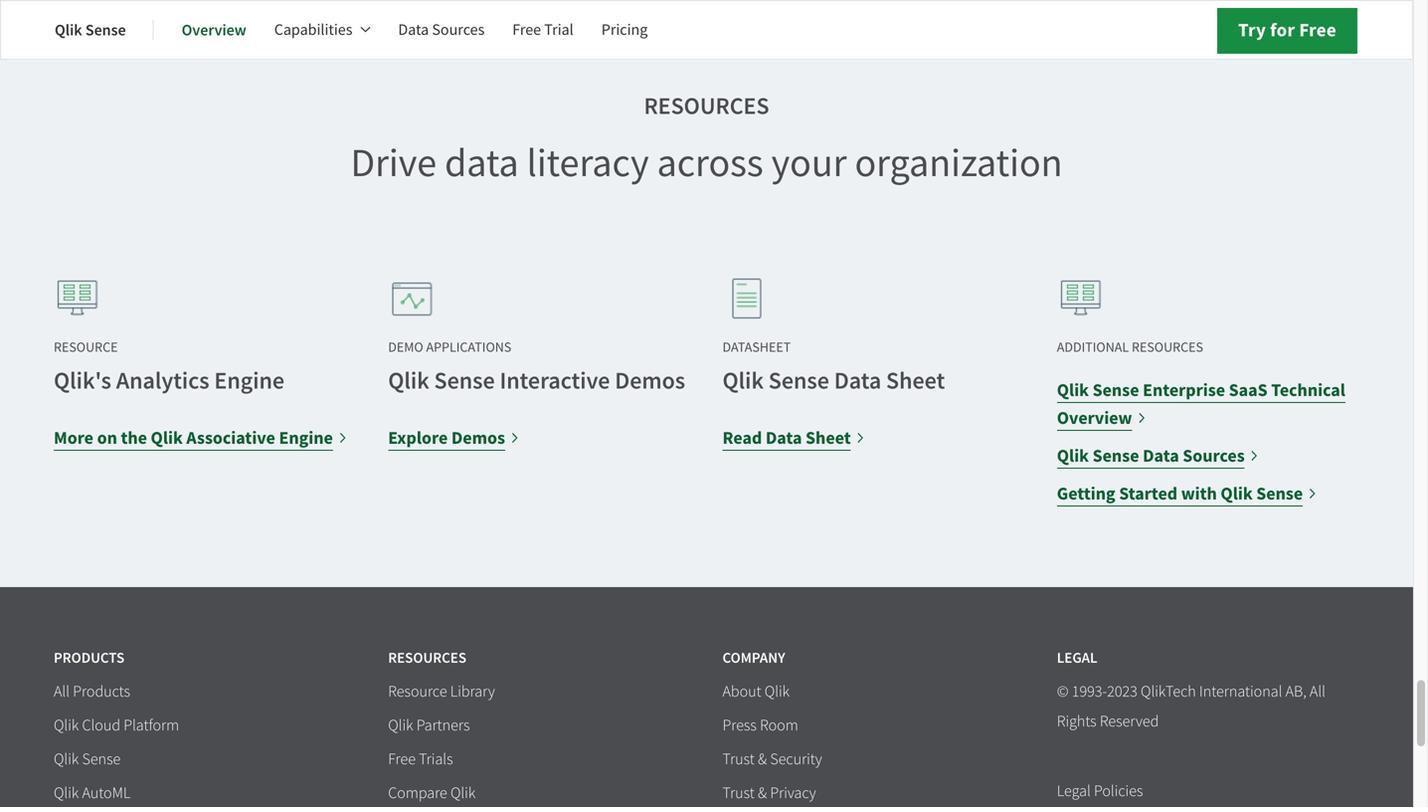 Task type: locate. For each thing, give the bounding box(es) containing it.
automl
[[82, 783, 131, 803]]

0 horizontal spatial sources
[[432, 19, 485, 40]]

engine up associative
[[214, 365, 285, 397]]

sources left free trial
[[432, 19, 485, 40]]

legal left policies
[[1058, 781, 1091, 801]]

0 vertical spatial resource
[[54, 339, 118, 356]]

trust down trust & security link
[[723, 783, 755, 803]]

sources inside menu bar
[[432, 19, 485, 40]]

resource up qlik partners
[[388, 682, 447, 702]]

0 vertical spatial overview
[[182, 19, 247, 40]]

explore demos link
[[388, 424, 520, 452]]

engine inside resource qlik's analytics engine
[[214, 365, 285, 397]]

0 vertical spatial legal
[[1058, 648, 1098, 668]]

explore demos
[[388, 426, 505, 450]]

2 trust from the top
[[723, 783, 755, 803]]

rights
[[1058, 712, 1097, 732]]

1 vertical spatial sheet
[[806, 426, 851, 450]]

0 horizontal spatial overview
[[182, 19, 247, 40]]

qlik sense
[[55, 19, 126, 40], [54, 750, 121, 769]]

0 vertical spatial sources
[[432, 19, 485, 40]]

1 vertical spatial &
[[758, 783, 767, 803]]

0 vertical spatial engine
[[214, 365, 285, 397]]

1 horizontal spatial all
[[1310, 682, 1326, 702]]

resource library link
[[388, 682, 495, 703]]

overview inside menu bar
[[182, 19, 247, 40]]

1 vertical spatial qlik sense link
[[54, 750, 121, 770]]

more
[[54, 426, 94, 450]]

& inside the trust & privacy link
[[758, 783, 767, 803]]

overview
[[182, 19, 247, 40], [1058, 406, 1133, 430]]

0 horizontal spatial resource
[[54, 339, 118, 356]]

data right the capabilities "link"
[[398, 19, 429, 40]]

legal for legal policies
[[1058, 781, 1091, 801]]

all right ab,
[[1310, 682, 1326, 702]]

policies
[[1095, 781, 1144, 801]]

all products link
[[54, 682, 130, 703]]

press room link
[[723, 716, 799, 737]]

2 legal from the top
[[1058, 781, 1091, 801]]

all up qlik cloud platform
[[54, 682, 70, 702]]

0 vertical spatial qlik sense
[[55, 19, 126, 40]]

data up the read data sheet link
[[835, 365, 882, 397]]

pricing
[[602, 19, 648, 40]]

data
[[398, 19, 429, 40], [835, 365, 882, 397], [766, 426, 802, 450], [1143, 444, 1180, 468]]

overview up qlik sense data sources
[[1058, 406, 1133, 430]]

free
[[1300, 17, 1337, 43], [513, 19, 541, 40], [388, 750, 416, 769]]

& inside trust & security link
[[758, 750, 767, 769]]

© 1993-2023 qliktech international ab, all rights reserved
[[1058, 682, 1326, 732]]

more on the qlik associative engine link
[[54, 424, 348, 452]]

overview left 'capabilities'
[[182, 19, 247, 40]]

resources up enterprise
[[1132, 339, 1204, 356]]

sources up with
[[1183, 444, 1246, 468]]

0 horizontal spatial demos
[[452, 426, 505, 450]]

qlik
[[55, 19, 82, 40], [388, 365, 430, 397], [723, 365, 764, 397], [1058, 378, 1090, 402], [151, 426, 183, 450], [1058, 444, 1090, 468], [1221, 482, 1253, 506], [765, 682, 790, 702], [54, 716, 79, 736], [388, 716, 414, 736], [54, 750, 79, 769], [54, 783, 79, 803], [451, 783, 476, 803]]

library
[[451, 682, 495, 702]]

free trials
[[388, 750, 453, 769]]

2 all from the left
[[1310, 682, 1326, 702]]

on
[[97, 426, 117, 450]]

0 horizontal spatial free
[[388, 750, 416, 769]]

1 horizontal spatial sheet
[[887, 365, 946, 397]]

resources up resource library
[[388, 648, 467, 668]]

0 horizontal spatial resources
[[388, 648, 467, 668]]

1 horizontal spatial free
[[513, 19, 541, 40]]

applications
[[426, 339, 512, 356]]

1 horizontal spatial overview
[[1058, 406, 1133, 430]]

©
[[1058, 682, 1069, 702]]

legal
[[1058, 648, 1098, 668], [1058, 781, 1091, 801]]

sense inside demo applications qlik sense interactive demos
[[434, 365, 495, 397]]

all products
[[54, 682, 130, 702]]

qlik sense link
[[55, 6, 126, 54], [54, 750, 121, 770]]

interactive
[[500, 365, 610, 397]]

2 & from the top
[[758, 783, 767, 803]]

international
[[1200, 682, 1283, 702]]

1 vertical spatial trust
[[723, 783, 755, 803]]

1 vertical spatial resource
[[388, 682, 447, 702]]

enterprise
[[1143, 378, 1226, 402]]

1 horizontal spatial demos
[[615, 365, 686, 397]]

all
[[54, 682, 70, 702], [1310, 682, 1326, 702]]

0 vertical spatial resources
[[1132, 339, 1204, 356]]

across
[[657, 138, 764, 189]]

company
[[723, 648, 786, 668]]

1 vertical spatial sources
[[1183, 444, 1246, 468]]

qlik sense data sources
[[1058, 444, 1246, 468]]

0 vertical spatial qlik sense link
[[55, 6, 126, 54]]

resource inside resource qlik's analytics engine
[[54, 339, 118, 356]]

2023
[[1108, 682, 1138, 702]]

qlik inside menu bar
[[55, 19, 82, 40]]

overview link
[[182, 6, 247, 54]]

getting started with qlik sense link
[[1058, 480, 1319, 508]]

datasheet qlik sense data sheet
[[723, 339, 946, 397]]

qlik inside "qlik sense enterprise saas technical overview"
[[1058, 378, 1090, 402]]

0 vertical spatial sheet
[[887, 365, 946, 397]]

0 vertical spatial trust
[[723, 750, 755, 769]]

demo applications qlik sense interactive demos
[[388, 339, 686, 397]]

overview inside "qlik sense enterprise saas technical overview"
[[1058, 406, 1133, 430]]

1 vertical spatial qlik sense
[[54, 750, 121, 769]]

drive
[[351, 138, 437, 189]]

partners
[[417, 716, 470, 736]]

demos
[[615, 365, 686, 397], [452, 426, 505, 450]]

legal up 1993-
[[1058, 648, 1098, 668]]

& left privacy
[[758, 783, 767, 803]]

free left trial
[[513, 19, 541, 40]]

products
[[54, 648, 125, 668], [73, 682, 130, 702]]

literacy
[[527, 138, 649, 189]]

1 horizontal spatial resource
[[388, 682, 447, 702]]

0 vertical spatial demos
[[615, 365, 686, 397]]

1993-
[[1072, 682, 1108, 702]]

& down the press room link
[[758, 750, 767, 769]]

& for privacy
[[758, 783, 767, 803]]

more on the qlik associative engine
[[54, 426, 333, 450]]

qlik sense inside menu bar
[[55, 19, 126, 40]]

products up cloud
[[73, 682, 130, 702]]

about qlik
[[723, 682, 790, 702]]

free right for
[[1300, 17, 1337, 43]]

1 trust from the top
[[723, 750, 755, 769]]

privacy
[[771, 783, 817, 803]]

engine right associative
[[279, 426, 333, 450]]

read data sheet link
[[723, 424, 866, 452]]

sources
[[432, 19, 485, 40], [1183, 444, 1246, 468]]

0 vertical spatial &
[[758, 750, 767, 769]]

0 horizontal spatial all
[[54, 682, 70, 702]]

1 vertical spatial legal
[[1058, 781, 1091, 801]]

menu bar
[[55, 6, 676, 54]]

explore
[[388, 426, 448, 450]]

free for trials
[[388, 750, 416, 769]]

sheet inside datasheet qlik sense data sheet
[[887, 365, 946, 397]]

free inside menu bar
[[513, 19, 541, 40]]

sense
[[85, 19, 126, 40], [434, 365, 495, 397], [769, 365, 830, 397], [1093, 378, 1140, 402], [1093, 444, 1140, 468], [1257, 482, 1304, 506], [82, 750, 121, 769]]

qlik cloud platform link
[[54, 716, 179, 737]]

free left trials
[[388, 750, 416, 769]]

1 vertical spatial demos
[[452, 426, 505, 450]]

trust for trust & privacy
[[723, 783, 755, 803]]

products up "all products" on the bottom left of page
[[54, 648, 125, 668]]

resources
[[1132, 339, 1204, 356], [388, 648, 467, 668]]

demos right interactive
[[615, 365, 686, 397]]

1 vertical spatial overview
[[1058, 406, 1133, 430]]

resource
[[54, 339, 118, 356], [388, 682, 447, 702]]

qlik sense data sources link
[[1058, 442, 1260, 470]]

free trial
[[513, 19, 574, 40]]

trust & privacy link
[[723, 783, 817, 804]]

qlik partners
[[388, 716, 470, 736]]

1 all from the left
[[54, 682, 70, 702]]

getting started with qlik sense
[[1058, 482, 1304, 506]]

trust down press
[[723, 750, 755, 769]]

resource up qlik's
[[54, 339, 118, 356]]

1 & from the top
[[758, 750, 767, 769]]

1 horizontal spatial resources
[[1132, 339, 1204, 356]]

capabilities
[[274, 19, 353, 40]]

trust
[[723, 750, 755, 769], [723, 783, 755, 803]]

resource for library
[[388, 682, 447, 702]]

reserved
[[1100, 712, 1160, 732]]

engine
[[214, 365, 285, 397], [279, 426, 333, 450]]

1 horizontal spatial sources
[[1183, 444, 1246, 468]]

1 vertical spatial resources
[[388, 648, 467, 668]]

demos right explore
[[452, 426, 505, 450]]

1 legal from the top
[[1058, 648, 1098, 668]]

data sources link
[[398, 6, 485, 54]]



Task type: vqa. For each thing, say whether or not it's contained in the screenshot.
the-
no



Task type: describe. For each thing, give the bounding box(es) containing it.
data sources
[[398, 19, 485, 40]]

free trials link
[[388, 750, 453, 770]]

1 vertical spatial engine
[[279, 426, 333, 450]]

trials
[[419, 750, 453, 769]]

trust & security link
[[723, 750, 823, 770]]

qliktech
[[1141, 682, 1197, 702]]

legal policies
[[1058, 781, 1144, 801]]

read
[[723, 426, 762, 450]]

qlik sense enterprise saas technical overview link
[[1058, 376, 1360, 432]]

data up started
[[1143, 444, 1180, 468]]

1 vertical spatial products
[[73, 682, 130, 702]]

0 horizontal spatial sheet
[[806, 426, 851, 450]]

data
[[445, 138, 519, 189]]

resource library
[[388, 682, 495, 702]]

qlik inside datasheet qlik sense data sheet
[[723, 365, 764, 397]]

additional
[[1058, 339, 1130, 356]]

read data sheet
[[723, 426, 851, 450]]

& for security
[[758, 750, 767, 769]]

drive data literacy across your organization
[[351, 138, 1063, 189]]

resource qlik's analytics engine
[[54, 339, 285, 397]]

qlik automl
[[54, 783, 131, 803]]

qlik inside demo applications qlik sense interactive demos
[[388, 365, 430, 397]]

room
[[760, 716, 799, 736]]

legal policies link
[[1058, 781, 1144, 802]]

saas
[[1230, 378, 1268, 402]]

getting
[[1058, 482, 1116, 506]]

analytics
[[116, 365, 210, 397]]

all inside © 1993-2023 qliktech international ab, all rights reserved
[[1310, 682, 1326, 702]]

data right read
[[766, 426, 802, 450]]

qlik cloud platform
[[54, 716, 179, 736]]

pricing link
[[602, 6, 648, 54]]

ab,
[[1286, 682, 1307, 702]]

legal for legal
[[1058, 648, 1098, 668]]

trust for trust & security
[[723, 750, 755, 769]]

started
[[1120, 482, 1178, 506]]

try for free
[[1239, 17, 1337, 43]]

the
[[121, 426, 147, 450]]

compare
[[388, 783, 448, 803]]

associative
[[186, 426, 276, 450]]

with
[[1182, 482, 1218, 506]]

platform
[[124, 716, 179, 736]]

resource for qlik's
[[54, 339, 118, 356]]

trust & security
[[723, 750, 823, 769]]

free trial link
[[513, 6, 574, 54]]

about
[[723, 682, 762, 702]]

press
[[723, 716, 757, 736]]

about qlik link
[[723, 682, 790, 703]]

sense inside menu bar
[[85, 19, 126, 40]]

free for trial
[[513, 19, 541, 40]]

your
[[772, 138, 847, 189]]

data inside menu bar
[[398, 19, 429, 40]]

organization
[[855, 138, 1063, 189]]

0 vertical spatial products
[[54, 648, 125, 668]]

demo
[[388, 339, 424, 356]]

compare qlik link
[[388, 783, 476, 804]]

2 horizontal spatial free
[[1300, 17, 1337, 43]]

trial
[[545, 19, 574, 40]]

cloud
[[82, 716, 120, 736]]

menu bar containing qlik sense
[[55, 6, 676, 54]]

security
[[771, 750, 823, 769]]

resources
[[644, 91, 770, 122]]

sense inside "qlik sense enterprise saas technical overview"
[[1093, 378, 1140, 402]]

demos inside demo applications qlik sense interactive demos
[[615, 365, 686, 397]]

datasheet
[[723, 339, 791, 356]]

for
[[1271, 17, 1296, 43]]

try
[[1239, 17, 1267, 43]]

data inside datasheet qlik sense data sheet
[[835, 365, 882, 397]]

compare qlik
[[388, 783, 476, 803]]

additional resources
[[1058, 339, 1204, 356]]

qlik's
[[54, 365, 111, 397]]

qlik sense enterprise saas technical overview
[[1058, 378, 1346, 430]]

press room
[[723, 716, 799, 736]]

technical
[[1272, 378, 1346, 402]]

capabilities link
[[274, 6, 371, 54]]

qlik automl link
[[54, 783, 131, 804]]

qlik inside 'link'
[[765, 682, 790, 702]]

sense inside datasheet qlik sense data sheet
[[769, 365, 830, 397]]

qlik partners link
[[388, 716, 470, 737]]

try for free link
[[1218, 8, 1358, 54]]

trust & privacy
[[723, 783, 817, 803]]



